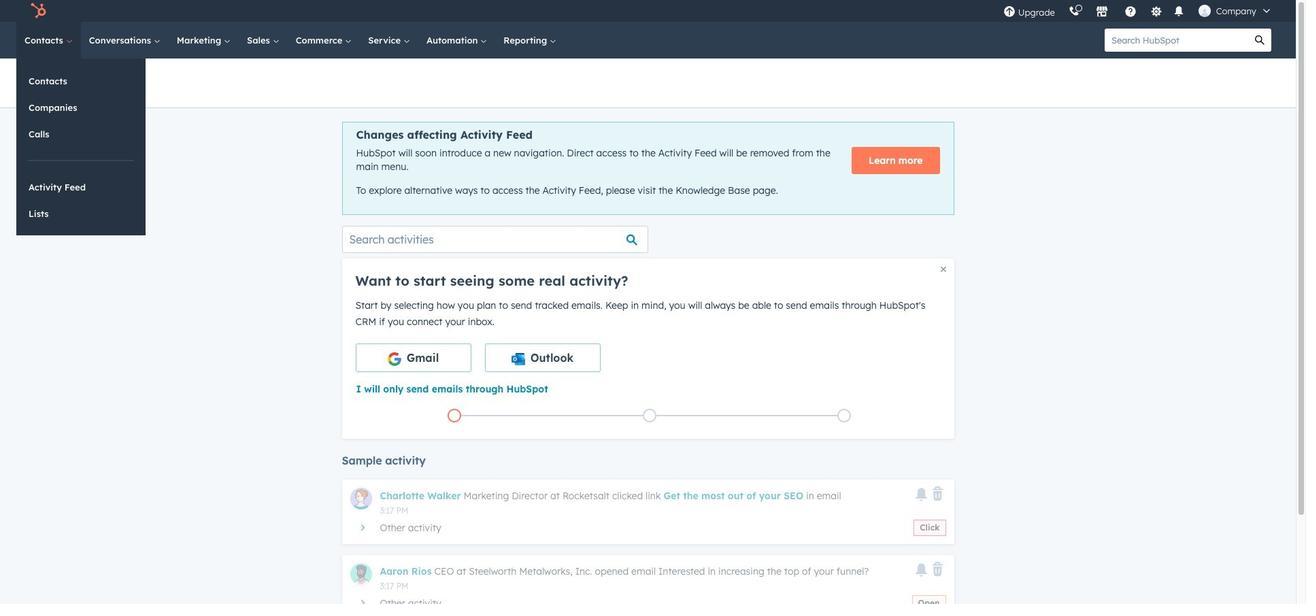 Task type: describe. For each thing, give the bounding box(es) containing it.
contacts menu
[[16, 59, 146, 235]]

Search HubSpot search field
[[1105, 29, 1249, 52]]

jacob simon image
[[1199, 5, 1211, 17]]

close image
[[941, 267, 946, 272]]



Task type: vqa. For each thing, say whether or not it's contained in the screenshot.
the onboarding.steps.finalStep.title image
yes



Task type: locate. For each thing, give the bounding box(es) containing it.
marketplaces image
[[1096, 6, 1108, 18]]

Search activities search field
[[342, 226, 648, 253]]

None checkbox
[[485, 343, 600, 372]]

onboarding.steps.sendtrackedemailingmail.title image
[[646, 413, 653, 420]]

menu
[[997, 0, 1280, 22]]

None checkbox
[[356, 343, 471, 372]]

onboarding.steps.finalstep.title image
[[841, 413, 848, 420]]

list
[[357, 406, 942, 425]]



